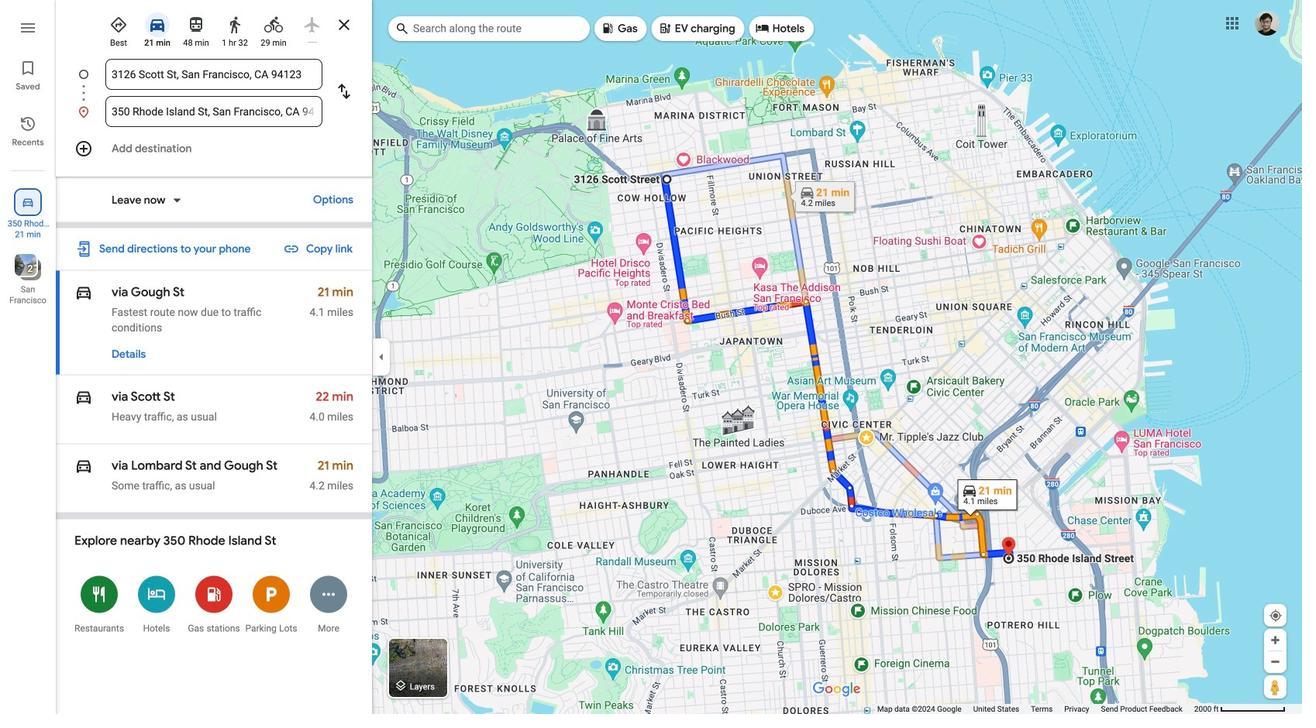 Task type: locate. For each thing, give the bounding box(es) containing it.
0 vertical spatial driving image
[[74, 283, 93, 302]]

driving image
[[74, 283, 93, 302], [74, 457, 93, 476]]

driving image
[[148, 16, 167, 34], [74, 388, 93, 407]]

zoom in image
[[1270, 635, 1282, 647]]

transit image
[[187, 16, 205, 34]]

walking image
[[226, 16, 244, 34]]

0 vertical spatial driving image
[[148, 16, 167, 34]]

directions main content
[[56, 0, 372, 715]]

list item down the walking radio
[[56, 59, 399, 109]]

none field down starting point 3126 scott st, san francisco, ca 94123 field on the top of page
[[112, 96, 316, 127]]

option
[[112, 193, 169, 208]]

flights image
[[303, 16, 322, 34]]

0 horizontal spatial driving image
[[74, 388, 93, 407]]

none field up destination 350 rhode island st, san francisco, ca 94103 field
[[112, 59, 316, 90]]

1 vertical spatial driving image
[[74, 457, 93, 476]]

driving image inside directions main content
[[74, 388, 93, 407]]

2 list item from the top
[[56, 96, 372, 127]]

zoom out image
[[1270, 657, 1282, 668]]

0 vertical spatial none field
[[112, 59, 316, 90]]

1 vertical spatial none field
[[112, 96, 316, 127]]

1 horizontal spatial driving image
[[148, 16, 167, 34]]

1 list item from the top
[[56, 59, 399, 109]]

1 none field from the top
[[112, 59, 316, 90]]

list item down starting point 3126 scott st, san francisco, ca 94123 field on the top of page
[[56, 96, 372, 127]]

show street view coverage image
[[1265, 676, 1287, 699]]

None field
[[112, 59, 316, 90], [112, 96, 316, 127]]

None radio
[[180, 9, 212, 49]]

collapse side panel image
[[373, 349, 390, 366]]

2 driving image from the top
[[74, 457, 93, 476]]

2 none field from the top
[[112, 96, 316, 127]]

list item
[[56, 59, 399, 109], [56, 96, 372, 127]]

list
[[0, 0, 56, 715], [56, 59, 399, 127]]

none radio 'cycling'
[[257, 9, 290, 49]]

None radio
[[102, 9, 135, 49], [141, 9, 174, 49], [219, 9, 251, 49], [257, 9, 290, 49], [296, 9, 329, 43], [141, 9, 174, 49]]

google maps element
[[0, 0, 1303, 715]]

none radio best travel modes
[[102, 9, 135, 49]]

none radio the flights
[[296, 9, 329, 43]]

1 vertical spatial driving image
[[74, 388, 93, 407]]

cycling image
[[264, 16, 283, 34]]



Task type: describe. For each thing, give the bounding box(es) containing it.
none field starting point 3126 scott st, san francisco, ca 94123
[[112, 59, 316, 90]]

Starting point 3126 Scott St, San Francisco, CA 94123 field
[[112, 65, 316, 84]]

none field destination 350 rhode island st, san francisco, ca 94103
[[112, 96, 316, 127]]

option inside directions main content
[[112, 193, 169, 208]]

none radio the walking
[[219, 9, 251, 49]]

show your location image
[[1269, 609, 1283, 623]]

list inside google maps element
[[56, 59, 399, 127]]

1 driving image from the top
[[74, 283, 93, 302]]

list item inside list
[[56, 96, 372, 127]]

best travel modes image
[[109, 16, 128, 34]]

google account: rohan bavishi  
(rohan.bavishi95@gmail.com) image
[[1255, 11, 1280, 36]]

Destination 350 Rhode Island St, San Francisco, CA 94103 field
[[112, 102, 316, 121]]

2 places element
[[17, 262, 33, 276]]



Task type: vqa. For each thing, say whether or not it's contained in the screenshot.
"list" inside GOOGLE MAPS element
yes



